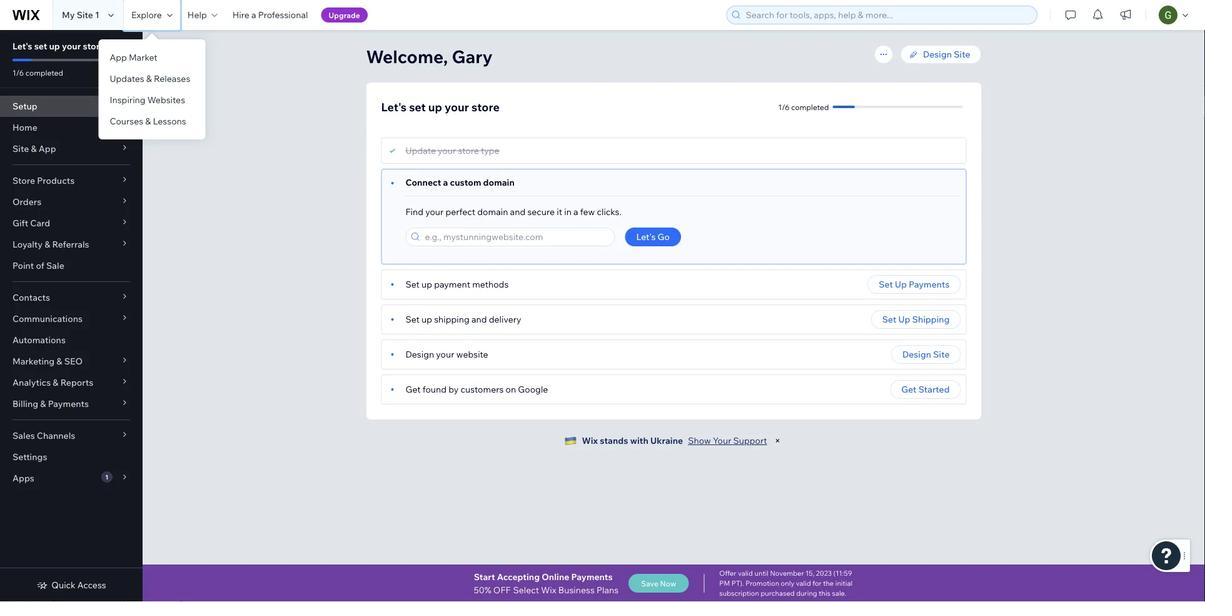 Task type: locate. For each thing, give the bounding box(es) containing it.
domain right perfect
[[478, 206, 508, 217]]

your right find
[[426, 206, 444, 217]]

your down my
[[62, 41, 81, 52]]

store left type
[[458, 145, 479, 156]]

1 vertical spatial 1
[[105, 473, 108, 481]]

& for site
[[31, 143, 37, 154]]

1 vertical spatial let's set up your store
[[381, 100, 500, 114]]

up up set up shipping
[[895, 279, 907, 290]]

my
[[62, 9, 75, 20]]

1 horizontal spatial app
[[110, 52, 127, 63]]

products
[[37, 175, 75, 186]]

get started
[[902, 384, 950, 395]]

1 right my
[[95, 9, 99, 20]]

business
[[559, 585, 595, 595]]

2 horizontal spatial payments
[[909, 279, 950, 290]]

a right hire
[[251, 9, 256, 20]]

1 horizontal spatial valid
[[796, 579, 811, 588]]

& down home
[[31, 143, 37, 154]]

a left custom
[[443, 177, 448, 188]]

up left the shipping
[[899, 314, 911, 325]]

let's set up your store up update your store type
[[381, 100, 500, 114]]

& left seo
[[57, 356, 62, 367]]

app inside dropdown button
[[39, 143, 56, 154]]

set
[[34, 41, 47, 52], [409, 100, 426, 114]]

0 horizontal spatial completed
[[26, 68, 63, 77]]

up left payment
[[422, 279, 432, 290]]

1 vertical spatial let's
[[381, 100, 407, 114]]

pm
[[720, 579, 730, 588]]

communications button
[[0, 308, 143, 330]]

payments up business
[[572, 572, 613, 583]]

app up the updates at the top of page
[[110, 52, 127, 63]]

type
[[481, 145, 500, 156]]

domain
[[483, 177, 515, 188], [478, 206, 508, 217]]

billing
[[13, 399, 38, 409]]

let's left go
[[637, 231, 656, 242]]

up inside set up payments 'button'
[[895, 279, 907, 290]]

0 horizontal spatial set
[[34, 41, 47, 52]]

methods
[[473, 279, 509, 290]]

point
[[13, 260, 34, 271]]

store inside sidebar element
[[83, 41, 105, 52]]

0 vertical spatial 1/6
[[13, 68, 24, 77]]

& down app market link
[[146, 73, 152, 84]]

1 get from the left
[[406, 384, 421, 395]]

set up set up shipping
[[879, 279, 893, 290]]

show your support button
[[688, 435, 767, 447]]

1 horizontal spatial a
[[443, 177, 448, 188]]

& for courses
[[145, 116, 151, 127]]

let's go
[[637, 231, 670, 242]]

domain up find your perfect domain and secure it in a few clicks.
[[483, 177, 515, 188]]

0 horizontal spatial let's set up your store
[[13, 41, 105, 52]]

initial
[[836, 579, 853, 588]]

payments up the shipping
[[909, 279, 950, 290]]

payments inside start accepting online payments 50% off select wix business plans
[[572, 572, 613, 583]]

your inside sidebar element
[[62, 41, 81, 52]]

0 horizontal spatial payments
[[48, 399, 89, 409]]

0 vertical spatial let's
[[13, 41, 32, 52]]

1 vertical spatial domain
[[478, 206, 508, 217]]

up inside sidebar element
[[49, 41, 60, 52]]

payments
[[909, 279, 950, 290], [48, 399, 89, 409], [572, 572, 613, 583]]

apps
[[13, 473, 34, 484]]

& right billing
[[40, 399, 46, 409]]

up inside set up shipping button
[[899, 314, 911, 325]]

0 horizontal spatial let's
[[13, 41, 32, 52]]

0 horizontal spatial valid
[[738, 569, 753, 578]]

wix down online
[[541, 585, 557, 595]]

1/6 inside sidebar element
[[13, 68, 24, 77]]

get found by customers on google
[[406, 384, 548, 395]]

let's
[[13, 41, 32, 52], [381, 100, 407, 114], [637, 231, 656, 242]]

contacts button
[[0, 287, 143, 308]]

valid up pt).
[[738, 569, 753, 578]]

1 horizontal spatial let's
[[381, 100, 407, 114]]

start accepting online payments 50% off select wix business plans
[[474, 572, 619, 595]]

point of sale
[[13, 260, 64, 271]]

loyalty & referrals button
[[0, 234, 143, 255]]

1 horizontal spatial let's set up your store
[[381, 100, 500, 114]]

of
[[36, 260, 44, 271]]

1 vertical spatial completed
[[792, 102, 829, 112]]

your right update
[[438, 145, 456, 156]]

& for billing
[[40, 399, 46, 409]]

store up type
[[472, 100, 500, 114]]

payments for billing & payments
[[48, 399, 89, 409]]

1 horizontal spatial set
[[409, 100, 426, 114]]

& right loyalty
[[45, 239, 50, 250]]

2 get from the left
[[902, 384, 917, 395]]

automations link
[[0, 330, 143, 351]]

channels
[[37, 430, 75, 441]]

customers
[[461, 384, 504, 395]]

set up update
[[409, 100, 426, 114]]

& down inspiring websites
[[145, 116, 151, 127]]

1 horizontal spatial 1/6
[[779, 102, 790, 112]]

Search for tools, apps, help & more... field
[[742, 6, 1034, 24]]

design
[[923, 49, 952, 60], [406, 349, 434, 360], [903, 349, 932, 360]]

0 vertical spatial 1
[[95, 9, 99, 20]]

valid up during
[[796, 579, 811, 588]]

this
[[819, 589, 831, 598]]

get for get started
[[902, 384, 917, 395]]

set up the setup
[[34, 41, 47, 52]]

1 vertical spatial store
[[472, 100, 500, 114]]

offer
[[720, 569, 737, 578]]

shipping
[[434, 314, 470, 325]]

quick
[[52, 580, 75, 591]]

2 horizontal spatial a
[[574, 206, 579, 217]]

1 vertical spatial a
[[443, 177, 448, 188]]

1 vertical spatial payments
[[48, 399, 89, 409]]

set left the shipping
[[883, 314, 897, 325]]

0 vertical spatial wix
[[582, 435, 598, 446]]

orders
[[13, 196, 41, 207]]

app market link
[[98, 47, 205, 68]]

a for custom
[[443, 177, 448, 188]]

inspiring websites link
[[98, 89, 205, 111]]

payment
[[434, 279, 471, 290]]

0 vertical spatial payments
[[909, 279, 950, 290]]

0 horizontal spatial a
[[251, 9, 256, 20]]

set
[[406, 279, 420, 290], [879, 279, 893, 290], [406, 314, 420, 325], [883, 314, 897, 325]]

completed inside sidebar element
[[26, 68, 63, 77]]

design site link
[[901, 45, 982, 64]]

0 vertical spatial store
[[83, 41, 105, 52]]

0 vertical spatial 1/6 completed
[[13, 68, 63, 77]]

let's up update
[[381, 100, 407, 114]]

set inside 'button'
[[879, 279, 893, 290]]

get left started
[[902, 384, 917, 395]]

up up setup link
[[49, 41, 60, 52]]

1 down settings "link"
[[105, 473, 108, 481]]

and left secure
[[510, 206, 526, 217]]

your for update
[[438, 145, 456, 156]]

1 vertical spatial wix
[[541, 585, 557, 595]]

0 vertical spatial completed
[[26, 68, 63, 77]]

1 vertical spatial design site
[[903, 349, 950, 360]]

1 vertical spatial set
[[409, 100, 426, 114]]

set for set up shipping
[[883, 314, 897, 325]]

0 vertical spatial app
[[110, 52, 127, 63]]

a right 'in'
[[574, 206, 579, 217]]

gift card button
[[0, 213, 143, 234]]

up left shipping
[[422, 314, 432, 325]]

store down my site 1
[[83, 41, 105, 52]]

quick access button
[[36, 580, 106, 591]]

1 horizontal spatial completed
[[792, 102, 829, 112]]

0 vertical spatial let's set up your store
[[13, 41, 105, 52]]

your
[[713, 435, 732, 446]]

2 vertical spatial let's
[[637, 231, 656, 242]]

started
[[919, 384, 950, 395]]

0 horizontal spatial 1/6 completed
[[13, 68, 63, 77]]

secure
[[528, 206, 555, 217]]

0 horizontal spatial and
[[472, 314, 487, 325]]

payments inside popup button
[[48, 399, 89, 409]]

1 inside sidebar element
[[105, 473, 108, 481]]

0 vertical spatial design site
[[923, 49, 971, 60]]

save
[[641, 579, 659, 588]]

let's up the setup
[[13, 41, 32, 52]]

payments down analytics & reports dropdown button
[[48, 399, 89, 409]]

payments for set up payments
[[909, 279, 950, 290]]

updates & releases link
[[98, 68, 205, 89]]

site
[[77, 9, 93, 20], [954, 49, 971, 60], [13, 143, 29, 154], [934, 349, 950, 360]]

welcome, gary
[[366, 45, 493, 67]]

by
[[449, 384, 459, 395]]

site inside site & app dropdown button
[[13, 143, 29, 154]]

it
[[557, 206, 562, 217]]

hire a professional link
[[225, 0, 316, 30]]

your left website
[[436, 349, 455, 360]]

up for payments
[[895, 279, 907, 290]]

0 vertical spatial a
[[251, 9, 256, 20]]

purchased
[[761, 589, 795, 598]]

setup link
[[0, 96, 143, 117]]

set inside button
[[883, 314, 897, 325]]

1 vertical spatial up
[[899, 314, 911, 325]]

1 horizontal spatial get
[[902, 384, 917, 395]]

0 horizontal spatial 1/6
[[13, 68, 24, 77]]

home
[[13, 122, 37, 133]]

& left reports
[[53, 377, 59, 388]]

let's set up your store down my
[[13, 41, 105, 52]]

a
[[251, 9, 256, 20], [443, 177, 448, 188], [574, 206, 579, 217]]

& for loyalty
[[45, 239, 50, 250]]

set up shipping button
[[871, 310, 961, 329]]

0 horizontal spatial wix
[[541, 585, 557, 595]]

get left found on the left bottom of page
[[406, 384, 421, 395]]

1 horizontal spatial and
[[510, 206, 526, 217]]

0 vertical spatial up
[[895, 279, 907, 290]]

marketing & seo
[[13, 356, 83, 367]]

1/6 completed
[[13, 68, 63, 77], [779, 102, 829, 112]]

app down the home link
[[39, 143, 56, 154]]

wix left stands
[[582, 435, 598, 446]]

2023
[[816, 569, 832, 578]]

updates & releases
[[110, 73, 190, 84]]

1 horizontal spatial 1
[[105, 473, 108, 481]]

set up payment methods
[[406, 279, 509, 290]]

set left payment
[[406, 279, 420, 290]]

set for set up shipping and delivery
[[406, 314, 420, 325]]

found
[[423, 384, 447, 395]]

up up update
[[428, 100, 442, 114]]

1 vertical spatial app
[[39, 143, 56, 154]]

custom
[[450, 177, 481, 188]]

set left shipping
[[406, 314, 420, 325]]

2 vertical spatial payments
[[572, 572, 613, 583]]

1 vertical spatial 1/6 completed
[[779, 102, 829, 112]]

my site 1
[[62, 9, 99, 20]]

courses & lessons
[[110, 116, 186, 127]]

0 horizontal spatial app
[[39, 143, 56, 154]]

plans
[[597, 585, 619, 595]]

let's set up your store
[[13, 41, 105, 52], [381, 100, 500, 114]]

perfect
[[446, 206, 476, 217]]

analytics & reports
[[13, 377, 93, 388]]

get inside get started button
[[902, 384, 917, 395]]

0 vertical spatial domain
[[483, 177, 515, 188]]

app market
[[110, 52, 157, 63]]

0 horizontal spatial get
[[406, 384, 421, 395]]

&
[[146, 73, 152, 84], [145, 116, 151, 127], [31, 143, 37, 154], [45, 239, 50, 250], [57, 356, 62, 367], [53, 377, 59, 388], [40, 399, 46, 409]]

payments inside 'button'
[[909, 279, 950, 290]]

set up shipping and delivery
[[406, 314, 522, 325]]

1 horizontal spatial payments
[[572, 572, 613, 583]]

and left delivery
[[472, 314, 487, 325]]

2 horizontal spatial let's
[[637, 231, 656, 242]]

orders button
[[0, 191, 143, 213]]

0 vertical spatial set
[[34, 41, 47, 52]]

stands
[[600, 435, 628, 446]]



Task type: describe. For each thing, give the bounding box(es) containing it.
& for analytics
[[53, 377, 59, 388]]

start
[[474, 572, 495, 583]]

let's set up your store inside sidebar element
[[13, 41, 105, 52]]

explore
[[131, 9, 162, 20]]

sales channels
[[13, 430, 75, 441]]

design site button
[[892, 345, 961, 364]]

select
[[513, 585, 539, 595]]

settings link
[[0, 447, 143, 468]]

few
[[580, 206, 595, 217]]

contacts
[[13, 292, 50, 303]]

design site inside design site link
[[923, 49, 971, 60]]

help
[[188, 9, 207, 20]]

design site inside design site button
[[903, 349, 950, 360]]

your for find
[[426, 206, 444, 217]]

site & app
[[13, 143, 56, 154]]

marketing & seo button
[[0, 351, 143, 372]]

set up payments
[[879, 279, 950, 290]]

courses
[[110, 116, 143, 127]]

1 horizontal spatial wix
[[582, 435, 598, 446]]

let's inside button
[[637, 231, 656, 242]]

update your store type
[[406, 145, 500, 156]]

sidebar element
[[0, 30, 143, 602]]

1/6 completed inside sidebar element
[[13, 68, 63, 77]]

website
[[456, 349, 488, 360]]

sale.
[[832, 589, 847, 598]]

your up update your store type
[[445, 100, 469, 114]]

& for marketing
[[57, 356, 62, 367]]

communications
[[13, 313, 83, 324]]

online
[[542, 572, 570, 583]]

domain for perfect
[[478, 206, 508, 217]]

ukraine
[[651, 435, 683, 446]]

delivery
[[489, 314, 522, 325]]

welcome,
[[366, 45, 448, 67]]

your for design
[[436, 349, 455, 360]]

the
[[823, 579, 834, 588]]

site & app button
[[0, 138, 143, 160]]

2 vertical spatial store
[[458, 145, 479, 156]]

off
[[494, 585, 511, 595]]

0 horizontal spatial 1
[[95, 9, 99, 20]]

market
[[129, 52, 157, 63]]

during
[[797, 589, 818, 598]]

in
[[564, 206, 572, 217]]

50%
[[474, 585, 492, 595]]

now
[[660, 579, 677, 588]]

on
[[506, 384, 516, 395]]

15,
[[806, 569, 815, 578]]

set inside sidebar element
[[34, 41, 47, 52]]

find
[[406, 206, 424, 217]]

loyalty & referrals
[[13, 239, 89, 250]]

home link
[[0, 117, 143, 138]]

design inside button
[[903, 349, 932, 360]]

shipping
[[913, 314, 950, 325]]

0 vertical spatial and
[[510, 206, 526, 217]]

get for get found by customers on google
[[406, 384, 421, 395]]

site inside design site link
[[954, 49, 971, 60]]

update
[[406, 145, 436, 156]]

seo
[[64, 356, 83, 367]]

billing & payments button
[[0, 394, 143, 415]]

upgrade
[[329, 10, 360, 20]]

setup
[[13, 101, 37, 112]]

analytics & reports button
[[0, 372, 143, 394]]

offer valid until november 15, 2023 (11:59 pm pt). promotion only valid for the initial subscription purchased during this sale.
[[720, 569, 853, 598]]

updates
[[110, 73, 144, 84]]

wix inside start accepting online payments 50% off select wix business plans
[[541, 585, 557, 595]]

websites
[[148, 94, 185, 105]]

professional
[[258, 9, 308, 20]]

marketing
[[13, 356, 55, 367]]

sales
[[13, 430, 35, 441]]

up for shipping
[[899, 314, 911, 325]]

set for set up payment methods
[[406, 279, 420, 290]]

point of sale link
[[0, 255, 143, 277]]

only
[[781, 579, 795, 588]]

store products button
[[0, 170, 143, 191]]

2 vertical spatial a
[[574, 206, 579, 217]]

1 vertical spatial valid
[[796, 579, 811, 588]]

upgrade button
[[321, 8, 368, 23]]

domain for custom
[[483, 177, 515, 188]]

connect
[[406, 177, 441, 188]]

a for professional
[[251, 9, 256, 20]]

billing & payments
[[13, 399, 89, 409]]

1 vertical spatial and
[[472, 314, 487, 325]]

go
[[658, 231, 670, 242]]

1 vertical spatial 1/6
[[779, 102, 790, 112]]

inspiring
[[110, 94, 146, 105]]

referrals
[[52, 239, 89, 250]]

show
[[688, 435, 711, 446]]

help button
[[180, 0, 225, 30]]

1 horizontal spatial 1/6 completed
[[779, 102, 829, 112]]

loyalty
[[13, 239, 43, 250]]

& for updates
[[146, 73, 152, 84]]

e.g., mystunningwebsite.com field
[[421, 228, 611, 246]]

settings
[[13, 452, 47, 463]]

set up payments button
[[868, 275, 961, 294]]

site inside design site button
[[934, 349, 950, 360]]

automations
[[13, 335, 66, 346]]

releases
[[154, 73, 190, 84]]

gary
[[452, 45, 493, 67]]

google
[[518, 384, 548, 395]]

let's inside sidebar element
[[13, 41, 32, 52]]

set for set up payments
[[879, 279, 893, 290]]

wix stands with ukraine show your support
[[582, 435, 767, 446]]

promotion
[[746, 579, 780, 588]]

inspiring websites
[[110, 94, 185, 105]]

0 vertical spatial valid
[[738, 569, 753, 578]]



Task type: vqa. For each thing, say whether or not it's contained in the screenshot.
left 1
yes



